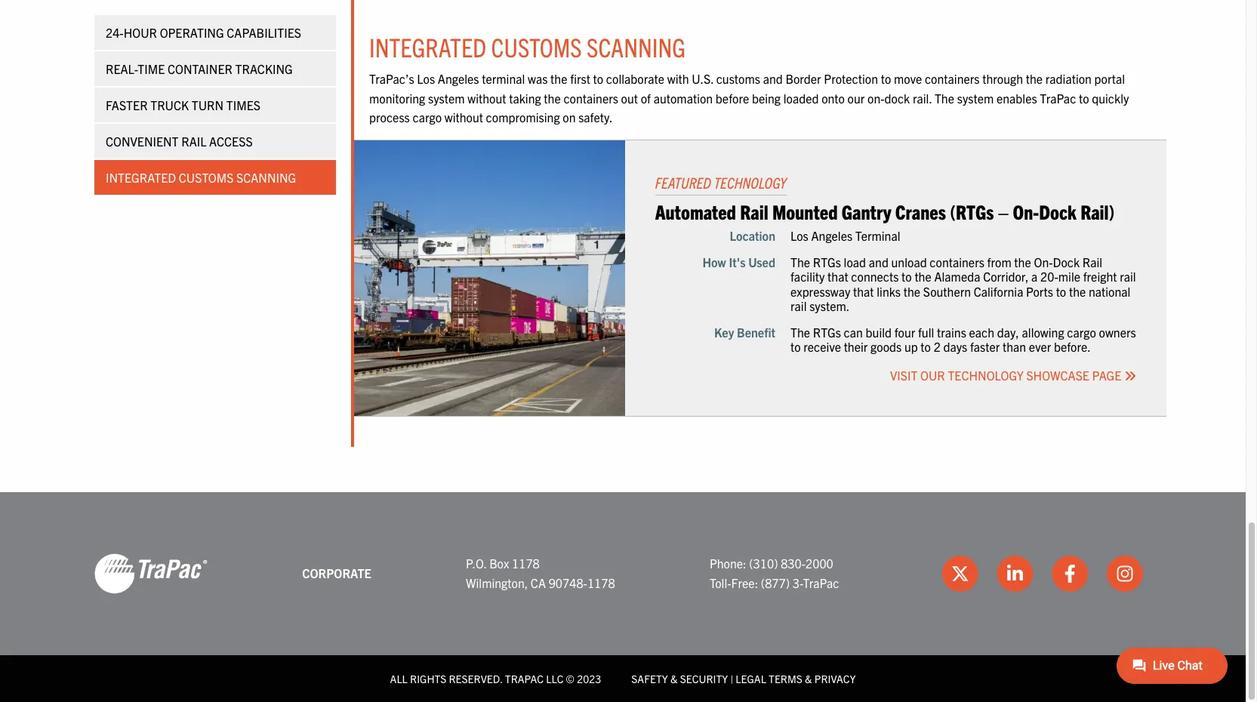 Task type: locate. For each thing, give the bounding box(es) containing it.
scanning down access at the top left of page
[[236, 170, 296, 185]]

1 horizontal spatial rail
[[740, 198, 768, 223]]

u.s.
[[692, 71, 714, 86]]

day,
[[997, 325, 1019, 340]]

out
[[621, 90, 638, 105]]

key
[[714, 325, 734, 340]]

1 horizontal spatial los
[[791, 228, 809, 243]]

automation
[[654, 90, 713, 105]]

how
[[703, 255, 726, 270]]

collaborate
[[606, 71, 665, 86]]

0 vertical spatial dock
[[1039, 198, 1077, 223]]

scanning up the 'collaborate'
[[587, 30, 686, 63]]

1 vertical spatial rail
[[740, 198, 768, 223]]

trapac down 2000
[[803, 575, 839, 590]]

trapac down radiation
[[1040, 90, 1076, 105]]

trapac
[[505, 672, 544, 686]]

1178 up ca
[[512, 556, 540, 571]]

2 system from the left
[[957, 90, 994, 105]]

1 vertical spatial rail
[[791, 298, 807, 313]]

24-
[[106, 25, 124, 40]]

0 vertical spatial cargo
[[413, 110, 442, 125]]

on-
[[1013, 198, 1039, 223], [1034, 255, 1053, 270]]

technology up location
[[714, 173, 787, 192]]

the inside the rtgs can build four full trains each day, allowing cargo owners to receive their goods up to 2 days faster than ever before.
[[791, 325, 810, 340]]

containers up safety.
[[564, 90, 618, 105]]

system
[[428, 90, 465, 105], [957, 90, 994, 105]]

2 vertical spatial rail
[[1083, 255, 1103, 270]]

2
[[934, 339, 941, 354]]

(310)
[[749, 556, 778, 571]]

1 horizontal spatial &
[[805, 672, 812, 686]]

key benefit
[[714, 325, 776, 340]]

1 horizontal spatial scanning
[[587, 30, 686, 63]]

rail)
[[1081, 198, 1115, 223]]

trapac's los angeles terminal was the first to collaborate with u.s. customs and border protection to move containers through the radiation portal monitoring system without taking the containers out of automation before being loaded onto our on-dock rail. the system enables trapac to quickly process cargo without compromising on safety.
[[369, 71, 1129, 125]]

integrated customs scanning down convenient rail access link
[[106, 170, 296, 185]]

the inside the rtgs load and unload containers from the on-dock rail facility that connects to the alameda corridor, a 20-mile freight rail expressway that links the southern california ports to the national rail system.
[[791, 255, 810, 270]]

0 horizontal spatial technology
[[714, 173, 787, 192]]

1 horizontal spatial customs
[[491, 30, 582, 63]]

90748-
[[549, 575, 587, 590]]

safety & security link
[[632, 672, 728, 686]]

automated
[[655, 198, 736, 223]]

0 horizontal spatial los
[[417, 71, 435, 86]]

each
[[969, 325, 995, 340]]

the down system.
[[791, 325, 810, 340]]

to down radiation
[[1079, 90, 1089, 105]]

the right 20-
[[1069, 284, 1086, 299]]

enables
[[997, 90, 1037, 105]]

dock left rail)
[[1039, 198, 1077, 223]]

and inside the rtgs load and unload containers from the on-dock rail facility that connects to the alameda corridor, a 20-mile freight rail expressway that links the southern california ports to the national rail system.
[[869, 255, 889, 270]]

ports
[[1026, 284, 1053, 299]]

dock right a
[[1053, 255, 1080, 270]]

connects
[[851, 269, 899, 284]]

2 & from the left
[[805, 672, 812, 686]]

container
[[168, 61, 233, 76]]

1 horizontal spatial angeles
[[811, 228, 853, 243]]

the right rail.
[[935, 90, 954, 105]]

2 rtgs from the top
[[813, 325, 841, 340]]

capabilities
[[227, 25, 301, 40]]

1 vertical spatial scanning
[[236, 170, 296, 185]]

hour
[[124, 25, 157, 40]]

1178 right ca
[[587, 575, 615, 590]]

1 horizontal spatial 1178
[[587, 575, 615, 590]]

angeles up load
[[811, 228, 853, 243]]

free:
[[731, 575, 758, 590]]

1 vertical spatial the
[[791, 255, 810, 270]]

scanning
[[587, 30, 686, 63], [236, 170, 296, 185]]

1 vertical spatial customs
[[179, 170, 234, 185]]

cranes
[[895, 198, 946, 223]]

los
[[417, 71, 435, 86], [791, 228, 809, 243]]

1 vertical spatial containers
[[564, 90, 618, 105]]

system right monitoring
[[428, 90, 465, 105]]

rtgs left can
[[813, 325, 841, 340]]

to right first
[[593, 71, 603, 86]]

to up on-
[[881, 71, 891, 86]]

1 & from the left
[[671, 672, 678, 686]]

privacy
[[815, 672, 856, 686]]

0 horizontal spatial integrated
[[106, 170, 176, 185]]

rail
[[1120, 269, 1136, 284], [791, 298, 807, 313]]

0 horizontal spatial angeles
[[438, 71, 479, 86]]

0 vertical spatial rail
[[181, 134, 206, 149]]

0 horizontal spatial trapac
[[803, 575, 839, 590]]

2 vertical spatial the
[[791, 325, 810, 340]]

customs up was
[[491, 30, 582, 63]]

rtgs inside the rtgs load and unload containers from the on-dock rail facility that connects to the alameda corridor, a 20-mile freight rail expressway that links the southern california ports to the national rail system.
[[813, 255, 841, 270]]

rtgs inside the rtgs can build four full trains each day, allowing cargo owners to receive their goods up to 2 days faster than ever before.
[[813, 325, 841, 340]]

that
[[828, 269, 849, 284], [853, 284, 874, 299]]

on
[[563, 110, 576, 125]]

0 horizontal spatial cargo
[[413, 110, 442, 125]]

0 horizontal spatial rail
[[181, 134, 206, 149]]

integrated customs scanning up was
[[369, 30, 686, 63]]

before.
[[1054, 339, 1091, 354]]

full
[[918, 325, 934, 340]]

dock inside featured technology automated rail mounted gantry cranes (rtgs – on-dock rail)
[[1039, 198, 1077, 223]]

1 vertical spatial angeles
[[811, 228, 853, 243]]

1 horizontal spatial cargo
[[1067, 325, 1096, 340]]

location
[[730, 228, 776, 243]]

0 vertical spatial los
[[417, 71, 435, 86]]

integrated up trapac's
[[369, 30, 486, 63]]

1 vertical spatial 1178
[[587, 575, 615, 590]]

box
[[489, 556, 509, 571]]

2 horizontal spatial rail
[[1083, 255, 1103, 270]]

0 horizontal spatial and
[[763, 71, 783, 86]]

dock inside the rtgs load and unload containers from the on-dock rail facility that connects to the alameda corridor, a 20-mile freight rail expressway that links the southern california ports to the national rail system.
[[1053, 255, 1080, 270]]

1 horizontal spatial trapac
[[1040, 90, 1076, 105]]

safety
[[632, 672, 668, 686]]

and up the being
[[763, 71, 783, 86]]

on- right –
[[1013, 198, 1039, 223]]

0 vertical spatial trapac
[[1040, 90, 1076, 105]]

cargo down monitoring
[[413, 110, 442, 125]]

llc
[[546, 672, 564, 686]]

corporate image
[[94, 553, 208, 595]]

0 horizontal spatial scanning
[[236, 170, 296, 185]]

technology down the "faster"
[[948, 368, 1024, 383]]

that up system.
[[828, 269, 849, 284]]

first
[[570, 71, 590, 86]]

los right trapac's
[[417, 71, 435, 86]]

load
[[844, 255, 866, 270]]

0 horizontal spatial integrated customs scanning
[[106, 170, 296, 185]]

0 vertical spatial technology
[[714, 173, 787, 192]]

customs down convenient rail access link
[[179, 170, 234, 185]]

faster
[[106, 97, 148, 113]]

rail inside the rtgs load and unload containers from the on-dock rail facility that connects to the alameda corridor, a 20-mile freight rail expressway that links the southern california ports to the national rail system.
[[1083, 255, 1103, 270]]

1 rtgs from the top
[[813, 255, 841, 270]]

monitoring
[[369, 90, 425, 105]]

rail right freight
[[1120, 269, 1136, 284]]

0 vertical spatial 1178
[[512, 556, 540, 571]]

1 vertical spatial and
[[869, 255, 889, 270]]

the down was
[[544, 90, 561, 105]]

los down mounted
[[791, 228, 809, 243]]

on- inside featured technology automated rail mounted gantry cranes (rtgs – on-dock rail)
[[1013, 198, 1039, 223]]

time
[[138, 61, 165, 76]]

that left links
[[853, 284, 874, 299]]

integrated down convenient
[[106, 170, 176, 185]]

rail up location
[[740, 198, 768, 223]]

3-
[[793, 575, 803, 590]]

0 vertical spatial and
[[763, 71, 783, 86]]

0 vertical spatial customs
[[491, 30, 582, 63]]

1 vertical spatial rtgs
[[813, 325, 841, 340]]

mounted
[[772, 198, 838, 223]]

the rtgs load and unload containers from the on-dock rail facility that connects to the alameda corridor, a 20-mile freight rail expressway that links the southern california ports to the national rail system.
[[791, 255, 1136, 313]]

four
[[895, 325, 915, 340]]

20-
[[1041, 269, 1059, 284]]

0 vertical spatial on-
[[1013, 198, 1039, 223]]

the up enables
[[1026, 71, 1043, 86]]

the up expressway
[[791, 255, 810, 270]]

goods
[[871, 339, 902, 354]]

0 vertical spatial angeles
[[438, 71, 479, 86]]

containers up rail.
[[925, 71, 980, 86]]

system down through
[[957, 90, 994, 105]]

than
[[1003, 339, 1026, 354]]

taking
[[509, 90, 541, 105]]

on-
[[868, 90, 885, 105]]

cargo left the owners
[[1067, 325, 1096, 340]]

0 horizontal spatial that
[[828, 269, 849, 284]]

1 horizontal spatial technology
[[948, 368, 1024, 383]]

1 vertical spatial on-
[[1034, 255, 1053, 270]]

with
[[667, 71, 689, 86]]

corporate
[[302, 566, 371, 581]]

rail
[[181, 134, 206, 149], [740, 198, 768, 223], [1083, 255, 1103, 270]]

1 horizontal spatial rail
[[1120, 269, 1136, 284]]

the
[[551, 71, 567, 86], [1026, 71, 1043, 86], [544, 90, 561, 105], [1014, 255, 1031, 270], [915, 269, 932, 284], [904, 284, 921, 299], [1069, 284, 1086, 299]]

0 vertical spatial rtgs
[[813, 255, 841, 270]]

24-hour operating capabilities link
[[94, 15, 336, 50]]

& right terms
[[805, 672, 812, 686]]

rail down facility at the right top
[[791, 298, 807, 313]]

1 horizontal spatial integrated customs scanning
[[369, 30, 686, 63]]

all rights reserved. trapac llc © 2023
[[390, 672, 601, 686]]

rtgs left load
[[813, 255, 841, 270]]

1 vertical spatial trapac
[[803, 575, 839, 590]]

0 vertical spatial rail
[[1120, 269, 1136, 284]]

0 vertical spatial integrated
[[369, 30, 486, 63]]

0 horizontal spatial system
[[428, 90, 465, 105]]

& right safety
[[671, 672, 678, 686]]

safety & security | legal terms & privacy
[[632, 672, 856, 686]]

0 vertical spatial the
[[935, 90, 954, 105]]

turn
[[192, 97, 224, 113]]

containers up southern
[[930, 255, 985, 270]]

rail left access at the top left of page
[[181, 134, 206, 149]]

0 horizontal spatial &
[[671, 672, 678, 686]]

1 horizontal spatial and
[[869, 255, 889, 270]]

footer containing p.o. box 1178
[[0, 492, 1246, 702]]

0 horizontal spatial 1178
[[512, 556, 540, 571]]

1 vertical spatial dock
[[1053, 255, 1080, 270]]

customs
[[491, 30, 582, 63], [179, 170, 234, 185]]

on- up ports
[[1034, 255, 1053, 270]]

1 vertical spatial cargo
[[1067, 325, 1096, 340]]

and
[[763, 71, 783, 86], [869, 255, 889, 270]]

1 vertical spatial los
[[791, 228, 809, 243]]

customs
[[716, 71, 760, 86]]

integrated customs scanning
[[369, 30, 686, 63], [106, 170, 296, 185]]

1 horizontal spatial system
[[957, 90, 994, 105]]

rail right mile
[[1083, 255, 1103, 270]]

security
[[680, 672, 728, 686]]

footer
[[0, 492, 1246, 702]]

2 vertical spatial containers
[[930, 255, 985, 270]]

and right load
[[869, 255, 889, 270]]

angeles left terminal on the top of the page
[[438, 71, 479, 86]]

p.o.
[[466, 556, 487, 571]]

access
[[209, 134, 253, 149]]

1 vertical spatial without
[[445, 110, 483, 125]]

trains
[[937, 325, 966, 340]]



Task type: describe. For each thing, give the bounding box(es) containing it.
legal
[[736, 672, 766, 686]]

unload
[[891, 255, 927, 270]]

featured
[[655, 173, 711, 192]]

cargo inside the rtgs can build four full trains each day, allowing cargo owners to receive their goods up to 2 days faster than ever before.
[[1067, 325, 1096, 340]]

phone: (310) 830-2000 toll-free: (877) 3-trapac
[[710, 556, 839, 590]]

the left alameda
[[915, 269, 932, 284]]

convenient rail access link
[[94, 124, 336, 159]]

used
[[748, 255, 776, 270]]

0 vertical spatial scanning
[[587, 30, 686, 63]]

terminal
[[482, 71, 525, 86]]

radiation
[[1046, 71, 1092, 86]]

los angeles terminal
[[791, 228, 901, 243]]

1 system from the left
[[428, 90, 465, 105]]

operating
[[160, 25, 224, 40]]

a
[[1032, 269, 1038, 284]]

cargo inside trapac's los angeles terminal was the first to collaborate with u.s. customs and border protection to move containers through the radiation portal monitoring system without taking the containers out of automation before being loaded onto our on-dock rail. the system enables trapac to quickly process cargo without compromising on safety.
[[413, 110, 442, 125]]

truck
[[150, 97, 189, 113]]

1 horizontal spatial that
[[853, 284, 874, 299]]

trapac's
[[369, 71, 414, 86]]

border
[[786, 71, 821, 86]]

faster
[[970, 339, 1000, 354]]

to left 2
[[921, 339, 931, 354]]

containers inside the rtgs load and unload containers from the on-dock rail facility that connects to the alameda corridor, a 20-mile freight rail expressway that links the southern california ports to the national rail system.
[[930, 255, 985, 270]]

visit our technology showcase page link
[[890, 368, 1136, 383]]

1 horizontal spatial integrated
[[369, 30, 486, 63]]

benefit
[[737, 325, 776, 340]]

1 vertical spatial integrated customs scanning
[[106, 170, 296, 185]]

featured technology automated rail mounted gantry cranes (rtgs – on-dock rail)
[[655, 173, 1115, 223]]

real-
[[106, 61, 138, 76]]

expressway
[[791, 284, 850, 299]]

build
[[866, 325, 892, 340]]

all
[[390, 672, 408, 686]]

rtgs for load
[[813, 255, 841, 270]]

the right was
[[551, 71, 567, 86]]

integrated customs scanning link
[[94, 160, 336, 195]]

rtgs for can
[[813, 325, 841, 340]]

phone:
[[710, 556, 747, 571]]

visit
[[890, 368, 918, 383]]

the for and
[[791, 255, 810, 270]]

to right ports
[[1056, 284, 1066, 299]]

trapac inside trapac's los angeles terminal was the first to collaborate with u.s. customs and border protection to move containers through the radiation portal monitoring system without taking the containers out of automation before being loaded onto our on-dock rail. the system enables trapac to quickly process cargo without compromising on safety.
[[1040, 90, 1076, 105]]

mile
[[1058, 269, 1081, 284]]

los inside trapac's los angeles terminal was the first to collaborate with u.s. customs and border protection to move containers through the radiation portal monitoring system without taking the containers out of automation before being loaded onto our on-dock rail. the system enables trapac to quickly process cargo without compromising on safety.
[[417, 71, 435, 86]]

times
[[226, 97, 260, 113]]

ca
[[531, 575, 546, 590]]

owners
[[1099, 325, 1136, 340]]

to right links
[[902, 269, 912, 284]]

1 vertical spatial technology
[[948, 368, 1024, 383]]

can
[[844, 325, 863, 340]]

(rtgs
[[950, 198, 994, 223]]

through
[[983, 71, 1023, 86]]

1 vertical spatial integrated
[[106, 170, 176, 185]]

compromising
[[486, 110, 560, 125]]

system.
[[810, 298, 850, 313]]

0 horizontal spatial customs
[[179, 170, 234, 185]]

freight
[[1083, 269, 1117, 284]]

the right links
[[904, 284, 921, 299]]

faster truck turn times link
[[94, 88, 336, 122]]

trapac inside phone: (310) 830-2000 toll-free: (877) 3-trapac
[[803, 575, 839, 590]]

the for build
[[791, 325, 810, 340]]

safety.
[[579, 110, 613, 125]]

their
[[844, 339, 868, 354]]

|
[[731, 672, 733, 686]]

from
[[987, 255, 1012, 270]]

page
[[1092, 368, 1122, 383]]

terms
[[769, 672, 803, 686]]

solid image
[[1124, 370, 1136, 382]]

the rtgs can build four full trains each day, allowing cargo owners to receive their goods up to 2 days faster than ever before.
[[791, 325, 1136, 354]]

visit our technology showcase page
[[890, 368, 1124, 383]]

convenient rail access
[[106, 134, 253, 149]]

our
[[921, 368, 945, 383]]

real-time container tracking link
[[94, 51, 336, 86]]

gantry
[[842, 198, 891, 223]]

(877)
[[761, 575, 790, 590]]

the left a
[[1014, 255, 1031, 270]]

quickly
[[1092, 90, 1129, 105]]

convenient
[[106, 134, 179, 149]]

0 vertical spatial integrated customs scanning
[[369, 30, 686, 63]]

wilmington,
[[466, 575, 528, 590]]

california
[[974, 284, 1024, 299]]

and inside trapac's los angeles terminal was the first to collaborate with u.s. customs and border protection to move containers through the radiation portal monitoring system without taking the containers out of automation before being loaded onto our on-dock rail. the system enables trapac to quickly process cargo without compromising on safety.
[[763, 71, 783, 86]]

legal terms & privacy link
[[736, 672, 856, 686]]

receive
[[804, 339, 841, 354]]

©
[[566, 672, 575, 686]]

being
[[752, 90, 781, 105]]

p.o. box 1178 wilmington, ca 90748-1178
[[466, 556, 615, 590]]

alameda
[[934, 269, 981, 284]]

protection
[[824, 71, 878, 86]]

angeles inside trapac's los angeles terminal was the first to collaborate with u.s. customs and border protection to move containers through the radiation portal monitoring system without taking the containers out of automation before being loaded onto our on-dock rail. the system enables trapac to quickly process cargo without compromising on safety.
[[438, 71, 479, 86]]

rail inside featured technology automated rail mounted gantry cranes (rtgs – on-dock rail)
[[740, 198, 768, 223]]

2023
[[577, 672, 601, 686]]

toll-
[[710, 575, 731, 590]]

to left receive on the right of the page
[[791, 339, 801, 354]]

the inside trapac's los angeles terminal was the first to collaborate with u.s. customs and border protection to move containers through the radiation portal monitoring system without taking the containers out of automation before being loaded onto our on-dock rail. the system enables trapac to quickly process cargo without compromising on safety.
[[935, 90, 954, 105]]

0 horizontal spatial rail
[[791, 298, 807, 313]]

was
[[528, 71, 548, 86]]

facility
[[791, 269, 825, 284]]

process
[[369, 110, 410, 125]]

southern
[[923, 284, 971, 299]]

on- inside the rtgs load and unload containers from the on-dock rail facility that connects to the alameda corridor, a 20-mile freight rail expressway that links the southern california ports to the national rail system.
[[1034, 255, 1053, 270]]

technology inside featured technology automated rail mounted gantry cranes (rtgs – on-dock rail)
[[714, 173, 787, 192]]

national
[[1089, 284, 1131, 299]]

0 vertical spatial without
[[468, 90, 506, 105]]

0 vertical spatial containers
[[925, 71, 980, 86]]

tracking
[[235, 61, 293, 76]]

ever
[[1029, 339, 1051, 354]]



Task type: vqa. For each thing, say whether or not it's contained in the screenshot.
right Contact
no



